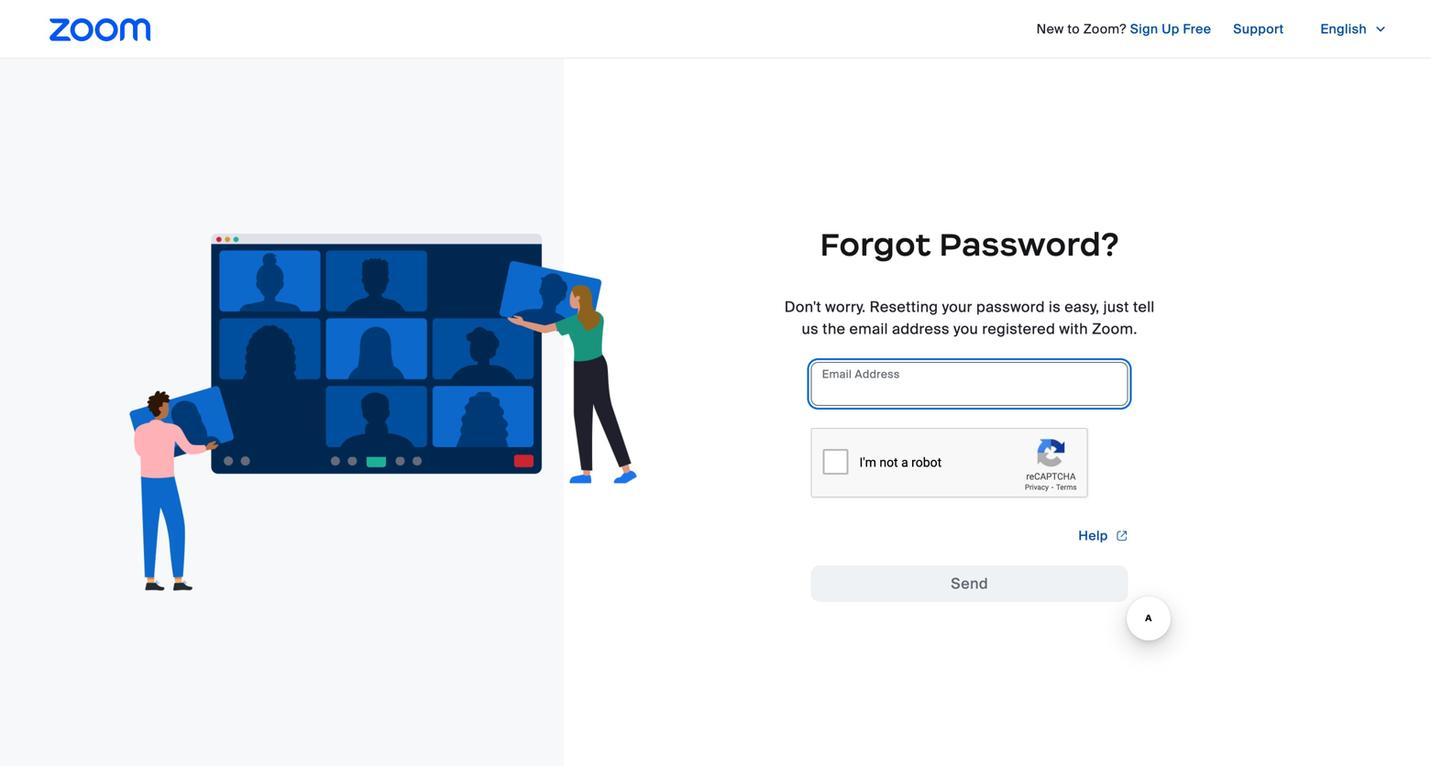 Task type: describe. For each thing, give the bounding box(es) containing it.
send button
[[811, 566, 1129, 603]]

help
[[1079, 528, 1109, 545]]

password?
[[940, 225, 1120, 265]]

sign
[[1131, 21, 1159, 38]]

address
[[855, 367, 900, 382]]

new to zoom? sign up free
[[1037, 21, 1212, 38]]

email
[[822, 367, 852, 382]]

resetting
[[870, 298, 939, 317]]

to
[[1068, 21, 1080, 38]]

the
[[823, 320, 846, 339]]

don't worry. resetting your password is easy, just tell us the email address you registered with zoom.
[[785, 298, 1155, 339]]

window new image
[[1116, 527, 1129, 546]]

easy,
[[1065, 298, 1100, 317]]

just
[[1104, 298, 1130, 317]]

Email Address email field
[[811, 362, 1129, 406]]

english
[[1321, 21, 1367, 38]]

forgot
[[820, 225, 932, 265]]

down image
[[1375, 20, 1388, 39]]

forgot password?
[[820, 225, 1120, 265]]

up
[[1162, 21, 1180, 38]]



Task type: locate. For each thing, give the bounding box(es) containing it.
zoom.
[[1092, 320, 1138, 339]]

free
[[1183, 21, 1212, 38]]

help button
[[1079, 522, 1129, 551]]

us
[[802, 320, 819, 339]]

don't
[[785, 298, 822, 317]]

email
[[850, 320, 889, 339]]

new
[[1037, 21, 1065, 38]]

you
[[954, 320, 979, 339]]

registered
[[983, 320, 1056, 339]]

password
[[977, 298, 1045, 317]]

your
[[942, 298, 973, 317]]

tell
[[1134, 298, 1155, 317]]

zoom?
[[1084, 21, 1127, 38]]

sign up free button
[[1131, 15, 1212, 44]]

send
[[951, 575, 989, 594]]

english button
[[1307, 15, 1402, 44]]

address
[[892, 320, 950, 339]]

support link
[[1234, 15, 1285, 44]]

is
[[1049, 298, 1061, 317]]

zoom forget password banner page image
[[129, 234, 637, 592]]

zoom logo image
[[50, 18, 151, 41]]

worry.
[[826, 298, 866, 317]]

support
[[1234, 21, 1285, 38]]

email address
[[822, 367, 900, 382]]

with
[[1060, 320, 1089, 339]]



Task type: vqa. For each thing, say whether or not it's contained in the screenshot.
Help
yes



